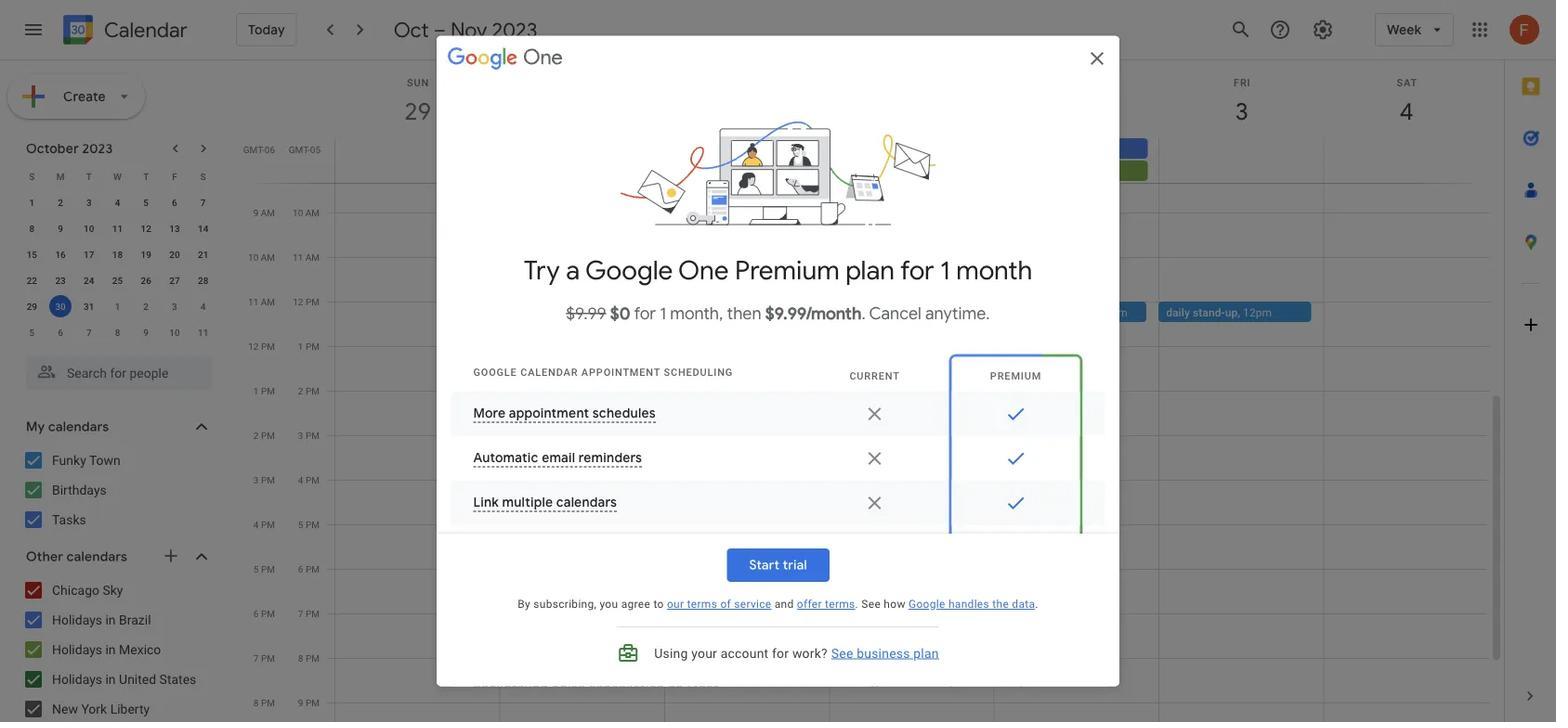 Task type: describe. For each thing, give the bounding box(es) containing it.
funky
[[52, 453, 86, 468]]

gmt-06
[[243, 144, 275, 155]]

1 vertical spatial 6 pm
[[254, 609, 275, 620]]

funky town
[[52, 453, 121, 468]]

halloween
[[673, 164, 726, 177]]

october
[[26, 140, 79, 157]]

my
[[26, 419, 45, 436]]

0 vertical spatial 7 pm
[[298, 609, 320, 620]]

6 cell from the left
[[1324, 138, 1488, 183]]

10 right 9 am
[[293, 207, 303, 218]]

19 element
[[135, 243, 157, 266]]

2 s from the left
[[200, 171, 206, 182]]

calendar element
[[59, 11, 188, 52]]

grid containing saci day
[[238, 60, 1504, 723]]

w
[[113, 171, 122, 182]]

row containing 15
[[18, 242, 217, 268]]

0 horizontal spatial 3 pm
[[254, 475, 275, 486]]

november 8 element
[[106, 321, 129, 344]]

main drawer image
[[22, 19, 45, 41]]

24
[[84, 275, 94, 286]]

gmt-05
[[289, 144, 321, 155]]

york
[[81, 702, 107, 717]]

30
[[55, 301, 66, 312]]

other calendars button
[[4, 543, 230, 572]]

0 vertical spatial 1 pm
[[298, 341, 320, 352]]

10 down 9 am
[[248, 252, 259, 263]]

20 element
[[163, 243, 186, 266]]

holidays in united states
[[52, 672, 196, 688]]

0 vertical spatial 2023
[[492, 17, 537, 43]]

day for first
[[863, 142, 882, 155]]

0 vertical spatial 3 pm
[[298, 430, 320, 441]]

9 for november 9 element
[[143, 327, 149, 338]]

november 10 element
[[163, 321, 186, 344]]

1 daily stand-up , 12pm from the left
[[527, 306, 633, 319]]

first day of american indian heritage month
[[838, 142, 1059, 155]]

november 4 element
[[192, 295, 214, 318]]

0 horizontal spatial 12 pm
[[248, 341, 275, 352]]

1 12pm from the left
[[604, 306, 633, 319]]

10 down november 3 element
[[169, 327, 180, 338]]

calendar heading
[[100, 17, 188, 43]]

2 12pm from the left
[[769, 306, 798, 319]]

month
[[1027, 142, 1059, 155]]

12 inside the 12 element
[[141, 223, 151, 234]]

14
[[198, 223, 208, 234]]

25 element
[[106, 269, 129, 292]]

10 element
[[78, 217, 100, 240]]

15
[[27, 249, 37, 260]]

06
[[265, 144, 275, 155]]

4 daily from the left
[[1166, 306, 1190, 319]]

12 element
[[135, 217, 157, 240]]

27
[[169, 275, 180, 286]]

today button
[[236, 13, 297, 46]]

oct
[[394, 17, 429, 43]]

4 daily stand-up , 12pm from the left
[[1166, 306, 1272, 319]]

row containing 29
[[18, 294, 217, 320]]

november 7 element
[[78, 321, 100, 344]]

mexico
[[119, 642, 161, 658]]

holidays for holidays in mexico
[[52, 642, 102, 658]]

row containing s
[[18, 164, 217, 190]]

9 pm
[[298, 698, 320, 709]]

sky
[[103, 583, 123, 598]]

nail appointment
[[851, 172, 937, 185]]

holidays in mexico
[[52, 642, 161, 658]]

in for brazil
[[105, 613, 116, 628]]

first
[[838, 142, 860, 155]]

23 element
[[49, 269, 72, 292]]

0 vertical spatial 6 pm
[[298, 564, 320, 575]]

1 daily from the left
[[527, 306, 551, 319]]

halloween button
[[665, 161, 818, 181]]

row containing 8
[[18, 216, 217, 242]]

in for mexico
[[105, 642, 116, 658]]

october 2023
[[26, 140, 113, 157]]

chicago sky
[[52, 583, 123, 598]]

united
[[119, 672, 156, 688]]

calendars for my calendars
[[48, 419, 109, 436]]

other
[[26, 549, 63, 566]]

1 horizontal spatial 5 pm
[[298, 519, 320, 531]]

24 element
[[78, 269, 100, 292]]

nail for nail appointment
[[851, 172, 870, 185]]

indian
[[948, 142, 979, 155]]

row containing 1
[[18, 190, 217, 216]]

3 stand- from the left
[[884, 306, 916, 319]]

november 2 element
[[135, 295, 157, 318]]

row containing 5
[[18, 320, 217, 346]]

9am button
[[994, 168, 1147, 189]]

saci day halloween
[[673, 142, 726, 177]]

9 am
[[253, 207, 275, 218]]

8 up 15 element
[[29, 223, 35, 234]]

12pm button
[[1014, 302, 1147, 322]]

new york liberty
[[52, 702, 150, 717]]

0 vertical spatial 12 pm
[[293, 296, 320, 308]]

31
[[84, 301, 94, 312]]

first day of american indian heritage month button
[[830, 138, 1059, 159]]

0 horizontal spatial 7 pm
[[254, 653, 275, 664]]

nail for nail appointment , 9am
[[686, 172, 705, 185]]

states
[[159, 672, 196, 688]]

october 2023 grid
[[18, 164, 217, 346]]

29
[[27, 301, 37, 312]]

gmt- for 06
[[243, 144, 265, 155]]

holidays in brazil
[[52, 613, 151, 628]]

27 element
[[163, 269, 186, 292]]

4 stand- from the left
[[1193, 306, 1225, 319]]

16
[[55, 249, 66, 260]]

22 element
[[21, 269, 43, 292]]

chicago
[[52, 583, 99, 598]]

2 t from the left
[[143, 171, 149, 182]]

3 daily from the left
[[857, 306, 881, 319]]

3 12pm from the left
[[934, 306, 963, 319]]



Task type: locate. For each thing, give the bounding box(es) containing it.
2 9am from the left
[[1107, 172, 1129, 185]]

am
[[261, 207, 275, 218], [305, 207, 320, 218], [261, 252, 275, 263], [305, 252, 320, 263], [261, 296, 275, 308]]

3 up from the left
[[916, 306, 929, 319]]

5
[[143, 197, 149, 208], [29, 327, 35, 338], [298, 519, 303, 531], [254, 564, 259, 575]]

3
[[86, 197, 92, 208], [172, 301, 177, 312], [298, 430, 303, 441], [254, 475, 259, 486]]

row inside grid
[[327, 138, 1504, 183]]

in left brazil
[[105, 613, 116, 628]]

28 element
[[192, 269, 214, 292]]

holidays down holidays in brazil
[[52, 642, 102, 658]]

0 horizontal spatial appointment
[[708, 172, 772, 185]]

12 pm
[[293, 296, 320, 308], [248, 341, 275, 352]]

other calendars list
[[4, 576, 230, 723]]

12
[[141, 223, 151, 234], [293, 296, 303, 308], [248, 341, 259, 352]]

1 horizontal spatial 4 pm
[[298, 475, 320, 486]]

9 for 9 pm
[[298, 698, 303, 709]]

calendars up 'funky town'
[[48, 419, 109, 436]]

heritage
[[982, 142, 1024, 155]]

oct – nov 2023
[[394, 17, 537, 43]]

calendars
[[48, 419, 109, 436], [67, 549, 127, 566]]

0 horizontal spatial s
[[29, 171, 35, 182]]

1 vertical spatial 3 pm
[[254, 475, 275, 486]]

november 1 element
[[106, 295, 129, 318]]

in left united
[[105, 672, 116, 688]]

0 horizontal spatial 8 pm
[[254, 698, 275, 709]]

0 vertical spatial 11 am
[[293, 252, 320, 263]]

day inside "button"
[[863, 142, 882, 155]]

9am inside button
[[1107, 172, 1129, 185]]

2
[[58, 197, 63, 208], [143, 301, 149, 312], [298, 386, 303, 397], [254, 430, 259, 441]]

10 am down 9 am
[[248, 252, 275, 263]]

2 cell from the left
[[500, 138, 665, 183]]

row group
[[18, 190, 217, 346]]

3 daily stand-up , 12pm from the left
[[857, 306, 963, 319]]

nail
[[686, 172, 705, 185], [851, 172, 870, 185]]

holidays for holidays in united states
[[52, 672, 102, 688]]

1 horizontal spatial gmt-
[[289, 144, 310, 155]]

calendars inside "dropdown button"
[[67, 549, 127, 566]]

23
[[55, 275, 66, 286]]

9am
[[777, 172, 800, 185], [1107, 172, 1129, 185]]

daily
[[527, 306, 551, 319], [692, 306, 716, 319], [857, 306, 881, 319], [1166, 306, 1190, 319]]

other calendars
[[26, 549, 127, 566]]

1 vertical spatial 2 pm
[[254, 430, 275, 441]]

0 horizontal spatial 11 am
[[248, 296, 275, 308]]

row containing 22
[[18, 268, 217, 294]]

17 element
[[78, 243, 100, 266]]

2 in from the top
[[105, 642, 116, 658]]

2 day from the left
[[863, 142, 882, 155]]

2 horizontal spatial 12
[[293, 296, 303, 308]]

16 element
[[49, 243, 72, 266]]

–
[[434, 17, 446, 43]]

town
[[89, 453, 121, 468]]

0 horizontal spatial t
[[86, 171, 92, 182]]

holidays
[[52, 613, 102, 628], [52, 642, 102, 658], [52, 672, 102, 688]]

8 down "november 1" element
[[115, 327, 120, 338]]

0 horizontal spatial 12
[[141, 223, 151, 234]]

8 left 9 pm
[[254, 698, 259, 709]]

22
[[27, 275, 37, 286]]

appointment for nail appointment , 9am
[[708, 172, 772, 185]]

1 vertical spatial 5 pm
[[254, 564, 275, 575]]

11 element
[[106, 217, 129, 240]]

1 vertical spatial 12 pm
[[248, 341, 275, 352]]

day for saci
[[697, 142, 716, 155]]

my calendars list
[[4, 446, 230, 535]]

14 element
[[192, 217, 214, 240]]

0 vertical spatial 4 pm
[[298, 475, 320, 486]]

row group containing 1
[[18, 190, 217, 346]]

my calendars
[[26, 419, 109, 436]]

8 pm left 9 pm
[[254, 698, 275, 709]]

25
[[112, 275, 123, 286]]

0 horizontal spatial nail
[[686, 172, 705, 185]]

18 element
[[106, 243, 129, 266]]

pm
[[306, 296, 320, 308], [261, 341, 275, 352], [306, 341, 320, 352], [261, 386, 275, 397], [306, 386, 320, 397], [261, 430, 275, 441], [306, 430, 320, 441], [261, 475, 275, 486], [306, 475, 320, 486], [261, 519, 275, 531], [306, 519, 320, 531], [261, 564, 275, 575], [306, 564, 320, 575], [261, 609, 275, 620], [306, 609, 320, 620], [261, 653, 275, 664], [306, 653, 320, 664], [261, 698, 275, 709], [306, 698, 320, 709]]

19
[[141, 249, 151, 260]]

6 inside 'element'
[[58, 327, 63, 338]]

0 vertical spatial in
[[105, 613, 116, 628]]

1
[[29, 197, 35, 208], [115, 301, 120, 312], [298, 341, 303, 352], [254, 386, 259, 397]]

1 gmt- from the left
[[243, 144, 265, 155]]

gmt-
[[243, 144, 265, 155], [289, 144, 310, 155]]

4 pm
[[298, 475, 320, 486], [254, 519, 275, 531]]

1 vertical spatial calendars
[[67, 549, 127, 566]]

1 horizontal spatial 12
[[248, 341, 259, 352]]

4 inside november 4 element
[[200, 301, 206, 312]]

t left f
[[143, 171, 149, 182]]

gmt- for 05
[[289, 144, 310, 155]]

gmt- right 06
[[289, 144, 310, 155]]

10 up 17
[[84, 223, 94, 234]]

1 stand- from the left
[[554, 306, 586, 319]]

1 horizontal spatial 6 pm
[[298, 564, 320, 575]]

1 t from the left
[[86, 171, 92, 182]]

0 vertical spatial 5 pm
[[298, 519, 320, 531]]

1 vertical spatial 12
[[293, 296, 303, 308]]

of
[[885, 142, 895, 155]]

f
[[172, 171, 177, 182]]

6
[[172, 197, 177, 208], [58, 327, 63, 338], [298, 564, 303, 575], [254, 609, 259, 620]]

,
[[772, 172, 775, 185], [599, 306, 601, 319], [764, 306, 766, 319], [929, 306, 931, 319], [1238, 306, 1240, 319]]

0 horizontal spatial 1 pm
[[254, 386, 275, 397]]

1 horizontal spatial 2023
[[492, 17, 537, 43]]

birthdays
[[52, 483, 107, 498]]

26
[[141, 275, 151, 286]]

8 up 9 pm
[[298, 653, 303, 664]]

november 3 element
[[163, 295, 186, 318]]

m
[[56, 171, 65, 182]]

11
[[112, 223, 123, 234], [293, 252, 303, 263], [248, 296, 259, 308], [198, 327, 208, 338]]

1 horizontal spatial 7 pm
[[298, 609, 320, 620]]

gmt- left gmt-05 at the left top of page
[[243, 144, 265, 155]]

1 horizontal spatial nail
[[851, 172, 870, 185]]

1 horizontal spatial 1 pm
[[298, 341, 320, 352]]

today
[[248, 21, 285, 38]]

0 horizontal spatial 6 pm
[[254, 609, 275, 620]]

None search field
[[0, 349, 230, 390]]

grid
[[238, 60, 1504, 723]]

0 vertical spatial holidays
[[52, 613, 102, 628]]

1 day from the left
[[697, 142, 716, 155]]

row containing saci day
[[327, 138, 1504, 183]]

2 daily from the left
[[692, 306, 716, 319]]

30, today element
[[49, 295, 72, 318]]

day
[[697, 142, 716, 155], [863, 142, 882, 155]]

calendars inside dropdown button
[[48, 419, 109, 436]]

26 element
[[135, 269, 157, 292]]

in for united
[[105, 672, 116, 688]]

1 horizontal spatial 10 am
[[293, 207, 320, 218]]

2 daily stand-up , 12pm from the left
[[692, 306, 798, 319]]

2 vertical spatial in
[[105, 672, 116, 688]]

05
[[310, 144, 321, 155]]

1 horizontal spatial 2 pm
[[298, 386, 320, 397]]

calendars up chicago sky on the left of page
[[67, 549, 127, 566]]

20
[[169, 249, 180, 260]]

10
[[293, 207, 303, 218], [84, 223, 94, 234], [248, 252, 259, 263], [169, 327, 180, 338]]

8 inside 'element'
[[115, 327, 120, 338]]

1 horizontal spatial 9am
[[1107, 172, 1129, 185]]

30 cell
[[46, 294, 75, 320]]

1 horizontal spatial appointment
[[873, 172, 937, 185]]

1 vertical spatial 8 pm
[[254, 698, 275, 709]]

appointment for nail appointment
[[873, 172, 937, 185]]

31 element
[[78, 295, 100, 318]]

s right f
[[200, 171, 206, 182]]

1 in from the top
[[105, 613, 116, 628]]

3 cell from the left
[[665, 138, 830, 183]]

nail down first
[[851, 172, 870, 185]]

3 in from the top
[[105, 672, 116, 688]]

15 element
[[21, 243, 43, 266]]

0 vertical spatial 8 pm
[[298, 653, 320, 664]]

1 horizontal spatial 8 pm
[[298, 653, 320, 664]]

in left mexico on the bottom left
[[105, 642, 116, 658]]

1 vertical spatial 4 pm
[[254, 519, 275, 531]]

2 holidays from the top
[[52, 642, 102, 658]]

1 horizontal spatial day
[[863, 142, 882, 155]]

1 s from the left
[[29, 171, 35, 182]]

november 11 element
[[192, 321, 214, 344]]

1 nail from the left
[[686, 172, 705, 185]]

0 horizontal spatial 4 pm
[[254, 519, 275, 531]]

0 vertical spatial 2 pm
[[298, 386, 320, 397]]

1 vertical spatial 7 pm
[[254, 653, 275, 664]]

9 inside november 9 element
[[143, 327, 149, 338]]

brazil
[[119, 613, 151, 628]]

s left m
[[29, 171, 35, 182]]

nov
[[451, 17, 487, 43]]

1 appointment from the left
[[708, 172, 772, 185]]

saci day button
[[665, 138, 818, 159]]

5 12pm from the left
[[1243, 306, 1272, 319]]

0 horizontal spatial day
[[697, 142, 716, 155]]

1 horizontal spatial t
[[143, 171, 149, 182]]

cell containing saci day
[[665, 138, 830, 183]]

appointment inside button
[[873, 172, 937, 185]]

1 up from the left
[[586, 306, 599, 319]]

1 vertical spatial holidays
[[52, 642, 102, 658]]

1 cell from the left
[[335, 138, 500, 183]]

2 up from the left
[[751, 306, 764, 319]]

2023
[[492, 17, 537, 43], [82, 140, 113, 157]]

0 horizontal spatial 9am
[[777, 172, 800, 185]]

4 cell from the left
[[994, 138, 1159, 183]]

8 pm up 9 pm
[[298, 653, 320, 664]]

8
[[29, 223, 35, 234], [115, 327, 120, 338], [298, 653, 303, 664], [254, 698, 259, 709]]

1 vertical spatial in
[[105, 642, 116, 658]]

nail appointment button
[[828, 167, 982, 257]]

liberty
[[110, 702, 150, 717]]

10 am right 9 am
[[293, 207, 320, 218]]

5 pm
[[298, 519, 320, 531], [254, 564, 275, 575]]

1 vertical spatial 10 am
[[248, 252, 275, 263]]

holidays for holidays in brazil
[[52, 613, 102, 628]]

row
[[327, 138, 1504, 183], [18, 164, 217, 190], [18, 190, 217, 216], [18, 216, 217, 242], [18, 242, 217, 268], [18, 268, 217, 294], [18, 294, 217, 320], [18, 320, 217, 346]]

cell
[[335, 138, 500, 183], [500, 138, 665, 183], [665, 138, 830, 183], [994, 138, 1159, 183], [1159, 138, 1324, 183], [1324, 138, 1488, 183]]

18
[[112, 249, 123, 260]]

2 appointment from the left
[[873, 172, 937, 185]]

21 element
[[192, 243, 214, 266]]

saci
[[673, 142, 695, 155]]

4 12pm from the left
[[1099, 306, 1128, 319]]

new
[[52, 702, 78, 717]]

0 horizontal spatial 2023
[[82, 140, 113, 157]]

1 vertical spatial 11 am
[[248, 296, 275, 308]]

my calendars button
[[4, 413, 230, 442]]

2 nail from the left
[[851, 172, 870, 185]]

3 holidays from the top
[[52, 672, 102, 688]]

7
[[200, 197, 206, 208], [86, 327, 92, 338], [298, 609, 303, 620], [254, 653, 259, 664]]

in
[[105, 613, 116, 628], [105, 642, 116, 658], [105, 672, 116, 688]]

0 horizontal spatial 5 pm
[[254, 564, 275, 575]]

tab list
[[1505, 60, 1556, 671]]

28
[[198, 275, 208, 286]]

13 element
[[163, 217, 186, 240]]

holidays up new
[[52, 672, 102, 688]]

21
[[198, 249, 208, 260]]

1 9am from the left
[[777, 172, 800, 185]]

0 horizontal spatial gmt-
[[243, 144, 265, 155]]

11 am
[[293, 252, 320, 263], [248, 296, 275, 308]]

2 gmt- from the left
[[289, 144, 310, 155]]

november 9 element
[[135, 321, 157, 344]]

17
[[84, 249, 94, 260]]

nail inside button
[[851, 172, 870, 185]]

4 up from the left
[[1225, 306, 1238, 319]]

7 pm
[[298, 609, 320, 620], [254, 653, 275, 664]]

t left w
[[86, 171, 92, 182]]

1 horizontal spatial 3 pm
[[298, 430, 320, 441]]

9 for 9 am
[[253, 207, 259, 218]]

1 vertical spatial 1 pm
[[254, 386, 275, 397]]

3 pm
[[298, 430, 320, 441], [254, 475, 275, 486]]

t
[[86, 171, 92, 182], [143, 171, 149, 182]]

0 vertical spatial 12
[[141, 223, 151, 234]]

tasks
[[52, 512, 86, 528]]

calendar
[[104, 17, 188, 43]]

day right saci
[[697, 142, 716, 155]]

november 5 element
[[21, 321, 43, 344]]

13
[[169, 223, 180, 234]]

0 vertical spatial 10 am
[[293, 207, 320, 218]]

6 pm
[[298, 564, 320, 575], [254, 609, 275, 620]]

day inside saci day halloween
[[697, 142, 716, 155]]

29 element
[[21, 295, 43, 318]]

1 holidays from the top
[[52, 613, 102, 628]]

2 vertical spatial 12
[[248, 341, 259, 352]]

1 horizontal spatial 11 am
[[293, 252, 320, 263]]

10 am
[[293, 207, 320, 218], [248, 252, 275, 263]]

2 vertical spatial holidays
[[52, 672, 102, 688]]

5 cell from the left
[[1159, 138, 1324, 183]]

1 horizontal spatial 12 pm
[[293, 296, 320, 308]]

day left of
[[863, 142, 882, 155]]

2 pm
[[298, 386, 320, 397], [254, 430, 275, 441]]

2023 right nov
[[492, 17, 537, 43]]

1 pm
[[298, 341, 320, 352], [254, 386, 275, 397]]

2 stand- from the left
[[719, 306, 751, 319]]

0 vertical spatial calendars
[[48, 419, 109, 436]]

appointment down saci day button
[[708, 172, 772, 185]]

1 horizontal spatial s
[[200, 171, 206, 182]]

calendars for other calendars
[[67, 549, 127, 566]]

november 6 element
[[49, 321, 72, 344]]

appointment down of
[[873, 172, 937, 185]]

holidays down chicago
[[52, 613, 102, 628]]

2023 right october
[[82, 140, 113, 157]]

0 horizontal spatial 2 pm
[[254, 430, 275, 441]]

nail appointment , 9am
[[686, 172, 800, 185]]

american
[[898, 142, 945, 155]]

1 vertical spatial 2023
[[82, 140, 113, 157]]

nail down saci
[[686, 172, 705, 185]]

0 horizontal spatial 10 am
[[248, 252, 275, 263]]

12pm inside button
[[1099, 306, 1128, 319]]



Task type: vqa. For each thing, say whether or not it's contained in the screenshot.


